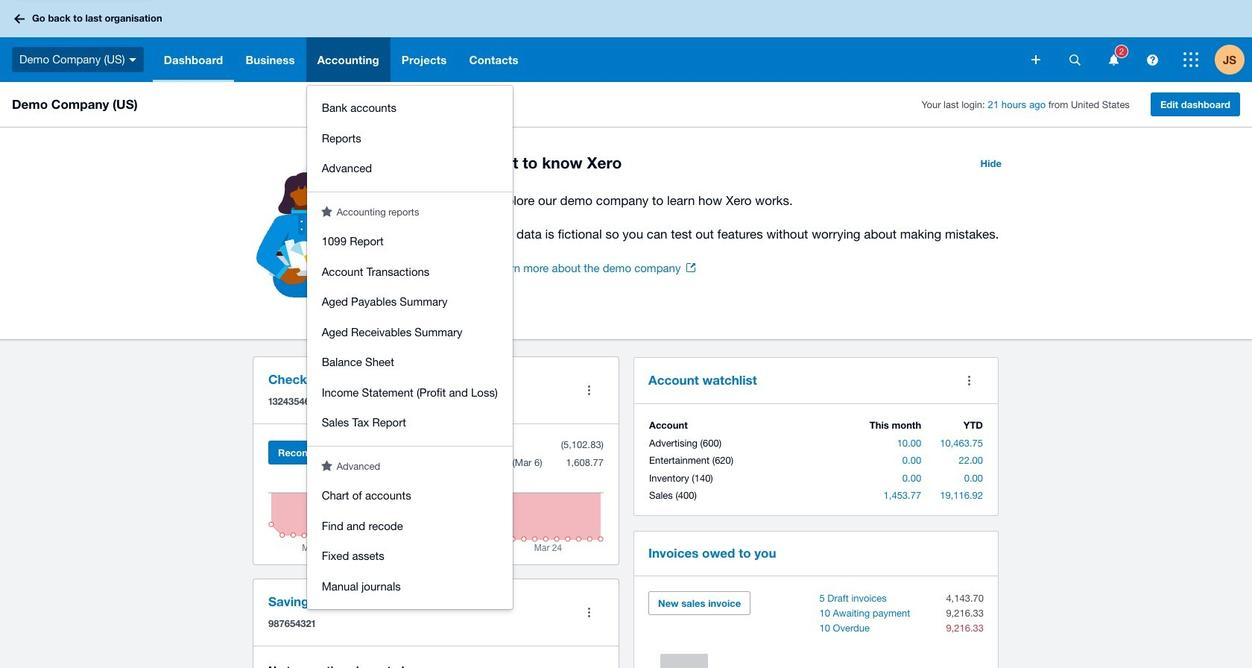 Task type: vqa. For each thing, say whether or not it's contained in the screenshot.
"REPORTS" group
yes



Task type: describe. For each thing, give the bounding box(es) containing it.
reports group
[[307, 219, 513, 446]]

advanced group
[[307, 474, 513, 609]]

0 horizontal spatial svg image
[[14, 14, 25, 23]]

favourites image
[[321, 205, 332, 217]]

accounts watchlist options image
[[954, 365, 984, 395]]

intro banner body element
[[492, 190, 1011, 245]]



Task type: locate. For each thing, give the bounding box(es) containing it.
svg image
[[14, 14, 25, 23], [1184, 52, 1199, 67]]

group
[[307, 86, 513, 191]]

svg image
[[1070, 54, 1081, 65], [1109, 54, 1119, 65], [1147, 54, 1158, 65], [1032, 55, 1041, 64], [129, 58, 136, 62]]

1 vertical spatial svg image
[[1184, 52, 1199, 67]]

favourites image
[[321, 460, 332, 471]]

banner
[[0, 0, 1253, 609]]

1 horizontal spatial svg image
[[1184, 52, 1199, 67]]

0 vertical spatial svg image
[[14, 14, 25, 23]]

list box
[[307, 86, 513, 609]]



